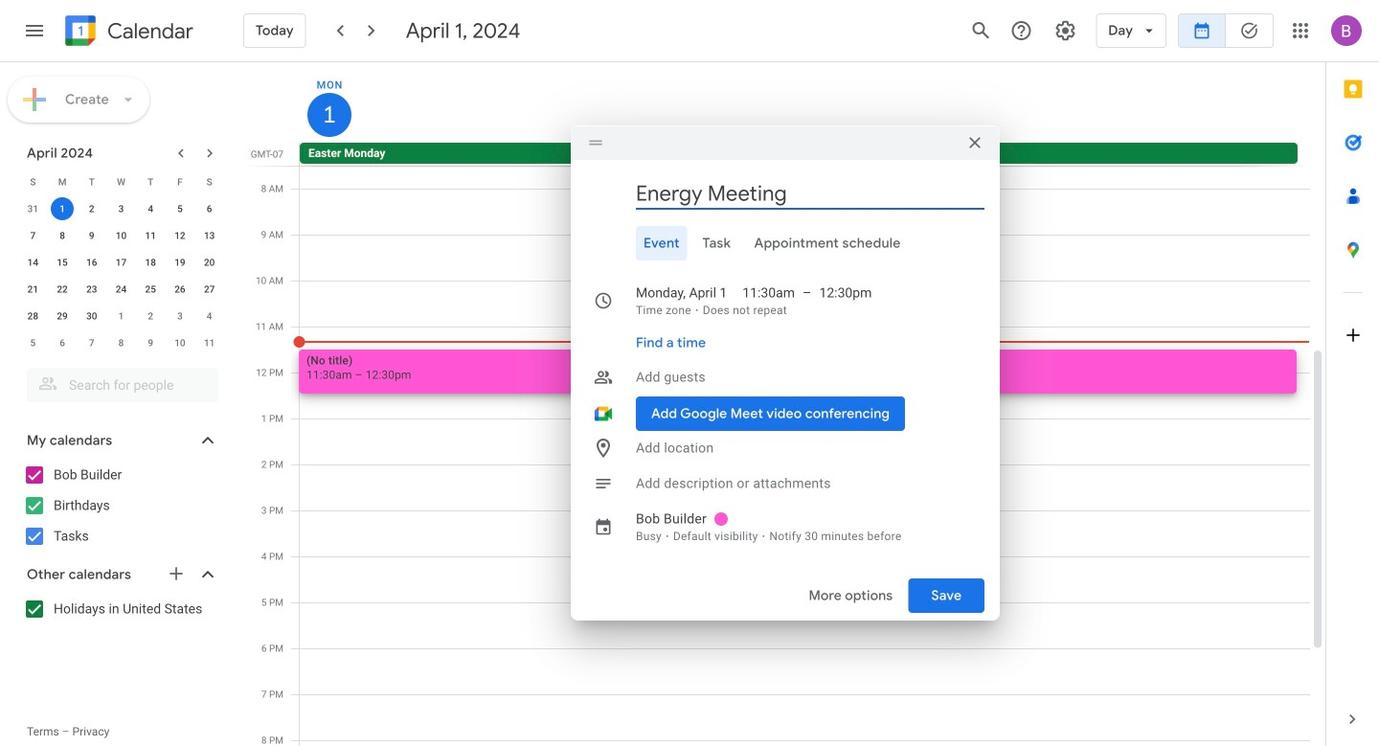 Task type: vqa. For each thing, say whether or not it's contained in the screenshot.
Gary Orlando TREE ITEM
no



Task type: describe. For each thing, give the bounding box(es) containing it.
may 1 element
[[110, 305, 133, 328]]

22 element
[[51, 278, 74, 301]]

11 element
[[139, 224, 162, 247]]

may 3 element
[[168, 305, 191, 328]]

row down 17 element
[[18, 276, 224, 303]]

5 element
[[168, 197, 191, 220]]

cell inside april 2024 grid
[[48, 195, 77, 222]]

3 element
[[110, 197, 133, 220]]

0 horizontal spatial tab list
[[586, 226, 985, 261]]

28 element
[[21, 305, 44, 328]]

26 element
[[168, 278, 191, 301]]

row up "3" element
[[18, 169, 224, 195]]

14 element
[[21, 251, 44, 274]]

29 element
[[51, 305, 74, 328]]

30 element
[[80, 305, 103, 328]]

12 element
[[168, 224, 191, 247]]

25 element
[[139, 278, 162, 301]]

heading inside calendar element
[[103, 20, 193, 43]]

13 element
[[198, 224, 221, 247]]

20 element
[[198, 251, 221, 274]]

row up add title text box
[[291, 143, 1326, 166]]

17 element
[[110, 251, 133, 274]]

4 element
[[139, 197, 162, 220]]

24 element
[[110, 278, 133, 301]]

10 element
[[110, 224, 133, 247]]

Add title text field
[[636, 179, 985, 208]]

7 element
[[21, 224, 44, 247]]

may 2 element
[[139, 305, 162, 328]]



Task type: locate. For each thing, give the bounding box(es) containing it.
cell
[[48, 195, 77, 222]]

may 8 element
[[110, 331, 133, 354]]

1 horizontal spatial tab list
[[1327, 62, 1379, 692]]

may 5 element
[[21, 331, 44, 354]]

None search field
[[0, 360, 238, 402]]

may 10 element
[[168, 331, 191, 354]]

6 element
[[198, 197, 221, 220]]

row down 24 element
[[18, 303, 224, 329]]

march 31 element
[[21, 197, 44, 220]]

tab list
[[1327, 62, 1379, 692], [586, 226, 985, 261]]

main drawer image
[[23, 19, 46, 42]]

may 9 element
[[139, 331, 162, 354]]

grid
[[245, 62, 1326, 746]]

may 11 element
[[198, 331, 221, 354]]

may 7 element
[[80, 331, 103, 354]]

Search for people text field
[[38, 368, 207, 402]]

8 element
[[51, 224, 74, 247]]

15 element
[[51, 251, 74, 274]]

to element
[[803, 284, 812, 303]]

21 element
[[21, 278, 44, 301]]

may 6 element
[[51, 331, 74, 354]]

row group
[[18, 195, 224, 356]]

2 element
[[80, 197, 103, 220]]

row up 24 element
[[18, 249, 224, 276]]

calendar element
[[61, 11, 193, 54]]

1, today element
[[51, 197, 74, 220]]

april 2024 grid
[[18, 169, 224, 356]]

9 element
[[80, 224, 103, 247]]

row up 17 element
[[18, 222, 224, 249]]

settings menu image
[[1054, 19, 1077, 42]]

18 element
[[139, 251, 162, 274]]

monday, april 1, today element
[[307, 93, 352, 137]]

heading
[[103, 20, 193, 43]]

23 element
[[80, 278, 103, 301]]

may 4 element
[[198, 305, 221, 328]]

my calendars list
[[4, 460, 238, 552]]

19 element
[[168, 251, 191, 274]]

row up 10 element
[[18, 195, 224, 222]]

row
[[291, 143, 1326, 166], [18, 169, 224, 195], [18, 195, 224, 222], [18, 222, 224, 249], [18, 249, 224, 276], [18, 276, 224, 303], [18, 303, 224, 329], [18, 329, 224, 356]]

add other calendars image
[[167, 564, 186, 583]]

row down may 1 element
[[18, 329, 224, 356]]

16 element
[[80, 251, 103, 274]]

27 element
[[198, 278, 221, 301]]



